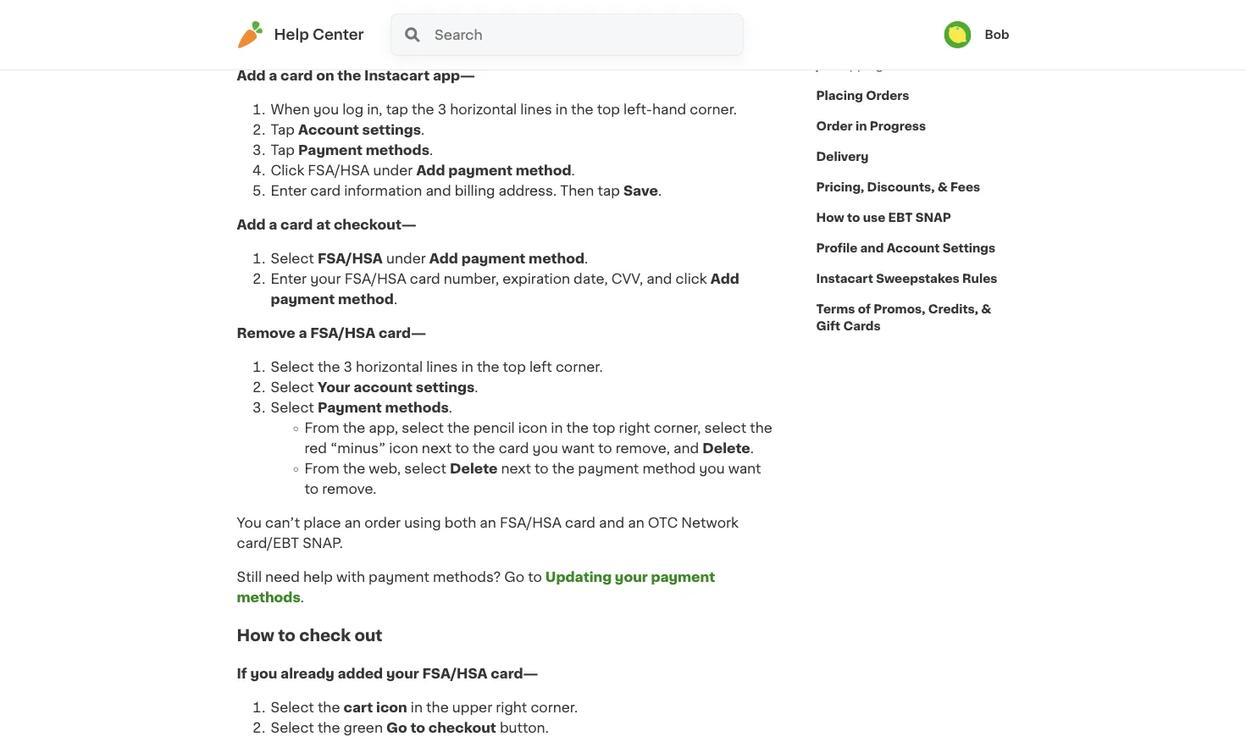 Task type: locate. For each thing, give the bounding box(es) containing it.
select for the
[[402, 422, 444, 435]]

0 vertical spatial next
[[422, 442, 452, 456]]

and up select fsa/hsa under add payment method .
[[426, 184, 451, 198]]

select for delete
[[405, 462, 447, 476]]

0 vertical spatial address.
[[499, 35, 557, 49]]

2 vertical spatial under
[[386, 252, 426, 266]]

a for add a card at checkout—
[[269, 218, 277, 232]]

click inside when you log in, tap the 3 horizontal lines in the top left-hand corner. tap account settings . tap payment methods . click fsa/hsa under add payment method . enter card information and billing address. then tap save .
[[271, 164, 304, 178]]

an left otc
[[628, 517, 645, 530]]

add inside add payment method
[[711, 273, 740, 286]]

1 horizontal spatial right
[[619, 422, 651, 435]]

card— up select the 3 horizontal lines in the top left corner. select your account settings .
[[379, 327, 426, 340]]

1 from from the top
[[305, 422, 339, 435]]

1 vertical spatial enter
[[271, 184, 307, 198]]

1 horizontal spatial card—
[[491, 667, 538, 681]]

1 vertical spatial a
[[269, 218, 277, 232]]

4 select from the top
[[271, 401, 314, 415]]

and down 'use'
[[861, 242, 884, 254]]

shopping with fsa and hsa
[[827, 59, 993, 71]]

add
[[416, 15, 445, 28], [237, 69, 266, 83], [416, 164, 445, 178], [237, 218, 266, 232], [430, 252, 458, 266], [711, 273, 740, 286]]

your for payment
[[615, 571, 648, 584]]

corner. right hand
[[690, 103, 737, 117]]

tap
[[271, 123, 295, 137], [271, 144, 295, 157]]

fsa
[[915, 59, 939, 71]]

tap right the in,
[[386, 103, 408, 117]]

fsa/hsa up add a card at checkout—
[[308, 164, 370, 178]]

settings down the in,
[[362, 123, 421, 137]]

& left fees
[[938, 181, 948, 193]]

fsa/hsa down the checkout—
[[345, 273, 407, 286]]

from down red
[[305, 462, 339, 476]]

go right methods?
[[504, 571, 525, 584]]

1 address. from the top
[[499, 35, 557, 49]]

&
[[938, 181, 948, 193], [982, 303, 992, 315]]

right up button.
[[496, 701, 527, 715]]

1 vertical spatial account
[[887, 242, 940, 254]]

select payment methods .
[[271, 401, 453, 415]]

the down pencil
[[473, 442, 495, 456]]

1 horizontal spatial click
[[676, 273, 707, 286]]

the down the "minus"
[[343, 462, 365, 476]]

6 select from the top
[[271, 721, 314, 735]]

2 click from the top
[[271, 164, 304, 178]]

how for how to check out
[[237, 628, 275, 644]]

to
[[848, 212, 861, 224], [455, 442, 469, 456], [598, 442, 612, 456], [535, 462, 549, 476], [305, 483, 319, 496], [528, 571, 542, 584], [278, 628, 296, 644], [411, 721, 425, 735]]

horizontal
[[450, 103, 517, 117], [356, 361, 423, 374]]

2 billing from the top
[[455, 184, 495, 198]]

under
[[373, 15, 413, 28], [373, 164, 413, 178], [386, 252, 426, 266]]

Search search field
[[433, 14, 743, 55]]

fsa/hsa down next to the payment method you want to remove.
[[500, 517, 562, 530]]

"minus"
[[331, 442, 386, 456]]

from for from the web, select delete
[[305, 462, 339, 476]]

click right instacart image
[[271, 15, 304, 28]]

1 horizontal spatial horizontal
[[450, 103, 517, 117]]

2 vertical spatial a
[[299, 327, 307, 340]]

1 horizontal spatial lines
[[521, 103, 552, 117]]

in up next to the payment method you want to remove.
[[551, 422, 563, 435]]

account
[[298, 123, 359, 137], [887, 242, 940, 254]]

shopping with fsa and hsa link
[[817, 50, 1003, 81]]

5 select from the top
[[271, 701, 314, 715]]

red
[[305, 442, 327, 456]]

1 vertical spatial then
[[560, 184, 594, 198]]

if
[[237, 667, 247, 681]]

fsa/hsa up your
[[310, 327, 376, 340]]

select
[[402, 422, 444, 435], [705, 422, 747, 435], [405, 462, 447, 476]]

your for fsa/hsa
[[310, 273, 341, 286]]

you inside the from the app, select the pencil icon in the top right corner, select the red "minus" icon next to the card you want to remove, and
[[533, 442, 558, 456]]

app,
[[369, 422, 399, 435]]

enter your fsa/hsa card number, expiration date, cvv, and click
[[271, 273, 711, 286]]

1 horizontal spatial next
[[501, 462, 531, 476]]

0 horizontal spatial 3
[[344, 361, 353, 374]]

1 vertical spatial instacart
[[817, 273, 874, 285]]

to left 'use'
[[848, 212, 861, 224]]

you can't place an order using both an fsa/hsa card and an otc network card/ebt snap.
[[237, 517, 739, 551]]

0 vertical spatial enter
[[271, 35, 307, 49]]

enter right instacart image
[[271, 35, 307, 49]]

fsa/hsa inside when you log in, tap the 3 horizontal lines in the top left-hand corner. tap account settings . tap payment methods . click fsa/hsa under add payment method . enter card information and billing address. then tap save .
[[308, 164, 370, 178]]

from the app, select the pencil icon in the top right corner, select the red "minus" icon next to the card you want to remove, and
[[305, 422, 773, 456]]

delete
[[703, 442, 751, 456], [450, 462, 498, 476]]

1 vertical spatial corner.
[[556, 361, 603, 374]]

3 down app—
[[438, 103, 447, 117]]

billing inside when you log in, tap the 3 horizontal lines in the top left-hand corner. tap account settings . tap payment methods . click fsa/hsa under add payment method . enter card information and billing address. then tap save .
[[455, 184, 495, 198]]

1 an from the left
[[345, 517, 361, 530]]

top inside select the 3 horizontal lines in the top left corner. select your account settings .
[[503, 361, 526, 374]]

using
[[404, 517, 441, 530]]

and inside when you log in, tap the 3 horizontal lines in the top left-hand corner. tap account settings . tap payment methods . click fsa/hsa under add payment method . enter card information and billing address. then tap save .
[[426, 184, 451, 198]]

select for select the 3 horizontal lines in the top left corner. select your account settings .
[[271, 361, 314, 374]]

card up on on the left top of the page
[[310, 35, 341, 49]]

next
[[422, 442, 452, 456], [501, 462, 531, 476]]

card— up upper
[[491, 667, 538, 681]]

center
[[313, 28, 364, 42]]

the
[[338, 69, 361, 83], [412, 103, 434, 117], [571, 103, 594, 117], [318, 361, 340, 374], [477, 361, 500, 374], [343, 422, 365, 435], [447, 422, 470, 435], [567, 422, 589, 435], [750, 422, 773, 435], [473, 442, 495, 456], [343, 462, 365, 476], [552, 462, 575, 476], [318, 701, 340, 715], [426, 701, 449, 715], [318, 721, 340, 735]]

an left order
[[345, 517, 361, 530]]

0 horizontal spatial delete
[[450, 462, 498, 476]]

corner,
[[654, 422, 701, 435]]

next inside the from the app, select the pencil icon in the top right corner, select the red "minus" icon next to the card you want to remove, and
[[422, 442, 452, 456]]

1 vertical spatial card—
[[491, 667, 538, 681]]

and inside you can't place an order using both an fsa/hsa card and an otc network card/ebt snap.
[[599, 517, 625, 530]]

1 horizontal spatial want
[[729, 462, 762, 476]]

cart
[[344, 701, 373, 715]]

2 horizontal spatial an
[[628, 517, 645, 530]]

0 vertical spatial a
[[269, 69, 277, 83]]

placing orders
[[817, 90, 910, 102]]

0 vertical spatial settings
[[362, 123, 421, 137]]

top left the left-
[[597, 103, 620, 117]]

information up add a card on the instacart app—
[[344, 35, 422, 49]]

you
[[313, 103, 339, 117], [533, 442, 558, 456], [699, 462, 725, 476], [250, 667, 277, 681]]

0 horizontal spatial want
[[562, 442, 595, 456]]

0 vertical spatial &
[[938, 181, 948, 193]]

1 horizontal spatial your
[[386, 667, 419, 681]]

1 vertical spatial settings
[[416, 381, 475, 395]]

corner. right left
[[556, 361, 603, 374]]

your right added
[[386, 667, 419, 681]]

2 vertical spatial enter
[[271, 273, 307, 286]]

how up profile on the right top of the page
[[817, 212, 845, 224]]

2 vertical spatial corner.
[[531, 701, 578, 715]]

1 vertical spatial information
[[344, 184, 422, 198]]

your
[[310, 273, 341, 286], [615, 571, 648, 584], [386, 667, 419, 681]]

0 vertical spatial tap
[[271, 123, 295, 137]]

payment inside click fsa/hsa under add payment method . enter card information and billing address. then click
[[449, 15, 513, 28]]

under inside click fsa/hsa under add payment method . enter card information and billing address. then click
[[373, 15, 413, 28]]

1 vertical spatial right
[[496, 701, 527, 715]]

next down the from the app, select the pencil icon in the top right corner, select the red "minus" icon next to the card you want to remove, and
[[501, 462, 531, 476]]

0 vertical spatial payment
[[298, 144, 363, 157]]

& inside terms of promos, credits, & gift cards
[[982, 303, 992, 315]]

0 vertical spatial from
[[305, 422, 339, 435]]

0 vertical spatial 3
[[438, 103, 447, 117]]

1 click from the top
[[271, 15, 304, 28]]

the down the from the app, select the pencil icon in the top right corner, select the red "minus" icon next to the card you want to remove, and
[[552, 462, 575, 476]]

0 vertical spatial lines
[[521, 103, 552, 117]]

go inside select the cart icon in the upper right corner. select the green go to checkout button.
[[387, 721, 407, 735]]

0 vertical spatial under
[[373, 15, 413, 28]]

2 select from the top
[[271, 361, 314, 374]]

click
[[598, 35, 629, 49], [676, 273, 707, 286]]

in right 'order'
[[856, 120, 867, 132]]

methods down need
[[237, 591, 301, 605]]

rules
[[963, 273, 998, 285]]

your right the updating
[[615, 571, 648, 584]]

0 horizontal spatial lines
[[426, 361, 458, 374]]

2 from from the top
[[305, 462, 339, 476]]

2 enter from the top
[[271, 184, 307, 198]]

horizontal up account
[[356, 361, 423, 374]]

need
[[265, 571, 300, 584]]

from up red
[[305, 422, 339, 435]]

select for select the cart icon in the upper right corner. select the green go to checkout button.
[[271, 701, 314, 715]]

how for how to use ebt snap
[[817, 212, 845, 224]]

you left log
[[313, 103, 339, 117]]

order in progress link
[[817, 111, 926, 142]]

0 horizontal spatial how
[[237, 628, 275, 644]]

address. inside when you log in, tap the 3 horizontal lines in the top left-hand corner. tap account settings . tap payment methods . click fsa/hsa under add payment method . enter card information and billing address. then tap save .
[[499, 184, 557, 198]]

a up the when
[[269, 69, 277, 83]]

order
[[817, 120, 853, 132]]

0 vertical spatial then
[[560, 35, 594, 49]]

from inside the from the app, select the pencil icon in the top right corner, select the red "minus" icon next to the card you want to remove, and
[[305, 422, 339, 435]]

1 vertical spatial your
[[615, 571, 648, 584]]

0 vertical spatial horizontal
[[450, 103, 517, 117]]

from for from the app, select the pencil icon in the top right corner, select the red "minus" icon next to the card you want to remove, and
[[305, 422, 339, 435]]

2 information from the top
[[344, 184, 422, 198]]

next up from the web, select delete in the bottom left of the page
[[422, 442, 452, 456]]

user avatar image
[[944, 21, 972, 48]]

you
[[237, 517, 262, 530]]

card inside the from the app, select the pencil icon in the top right corner, select the red "minus" icon next to the card you want to remove, and
[[499, 442, 529, 456]]

card down select fsa/hsa under add payment method .
[[410, 273, 440, 286]]

and right the fsa
[[942, 59, 964, 71]]

tap
[[386, 103, 408, 117], [598, 184, 620, 198]]

0 vertical spatial corner.
[[690, 103, 737, 117]]

settings
[[362, 123, 421, 137], [416, 381, 475, 395]]

placing orders link
[[817, 81, 910, 111]]

cvv,
[[612, 273, 644, 286]]

want
[[562, 442, 595, 456], [729, 462, 762, 476]]

1 vertical spatial icon
[[389, 442, 418, 456]]

information
[[344, 35, 422, 49], [344, 184, 422, 198]]

account up the 'sweepstakes'
[[887, 242, 940, 254]]

2 an from the left
[[480, 517, 497, 530]]

updating
[[546, 571, 612, 584]]

instacart down profile on the right top of the page
[[817, 273, 874, 285]]

1 vertical spatial next
[[501, 462, 531, 476]]

0 vertical spatial go
[[504, 571, 525, 584]]

0 horizontal spatial account
[[298, 123, 359, 137]]

0 horizontal spatial tap
[[386, 103, 408, 117]]

1 billing from the top
[[455, 35, 495, 49]]

1 vertical spatial click
[[676, 273, 707, 286]]

0 vertical spatial delete
[[703, 442, 751, 456]]

the up checkout
[[426, 701, 449, 715]]

in down if you already added your fsa/hsa card—
[[411, 701, 423, 715]]

to down the from the app, select the pencil icon in the top right corner, select the red "minus" icon next to the card you want to remove, and
[[535, 462, 549, 476]]

icon
[[518, 422, 548, 435], [389, 442, 418, 456], [376, 701, 407, 715]]

a right remove
[[299, 327, 307, 340]]

1 enter from the top
[[271, 35, 307, 49]]

right up remove,
[[619, 422, 651, 435]]

1 vertical spatial address.
[[499, 184, 557, 198]]

bob
[[985, 29, 1010, 41]]

add payment method
[[271, 273, 740, 306]]

from
[[305, 422, 339, 435], [305, 462, 339, 476]]

want up next to the payment method you want to remove.
[[562, 442, 595, 456]]

and right cvv,
[[647, 273, 673, 286]]

1 horizontal spatial 3
[[438, 103, 447, 117]]

in left the left-
[[556, 103, 568, 117]]

select up delete .
[[705, 422, 747, 435]]

1 vertical spatial 3
[[344, 361, 353, 374]]

order in progress
[[817, 120, 926, 132]]

the up delete .
[[750, 422, 773, 435]]

0 horizontal spatial horizontal
[[356, 361, 423, 374]]

in inside when you log in, tap the 3 horizontal lines in the top left-hand corner. tap account settings . tap payment methods . click fsa/hsa under add payment method . enter card information and billing address. then tap save .
[[556, 103, 568, 117]]

2 vertical spatial top
[[593, 422, 616, 435]]

1 vertical spatial billing
[[455, 184, 495, 198]]

2 then from the top
[[560, 184, 594, 198]]

click up the left-
[[598, 35, 629, 49]]

1 vertical spatial top
[[503, 361, 526, 374]]

the up the "minus"
[[343, 422, 365, 435]]

to left check
[[278, 628, 296, 644]]

0 vertical spatial tap
[[386, 103, 408, 117]]

under for select
[[386, 252, 426, 266]]

billing up select fsa/hsa under add payment method .
[[455, 184, 495, 198]]

corner. up button.
[[531, 701, 578, 715]]

under down the checkout—
[[386, 252, 426, 266]]

horizontal down app—
[[450, 103, 517, 117]]

and inside profile and account settings link
[[861, 242, 884, 254]]

billing up app—
[[455, 35, 495, 49]]

2 address. from the top
[[499, 184, 557, 198]]

1 horizontal spatial how
[[817, 212, 845, 224]]

billing
[[455, 35, 495, 49], [455, 184, 495, 198]]

0 horizontal spatial go
[[387, 721, 407, 735]]

methods down the in,
[[366, 144, 430, 157]]

0 horizontal spatial right
[[496, 701, 527, 715]]

1 vertical spatial how
[[237, 628, 275, 644]]

& down rules
[[982, 303, 992, 315]]

both
[[445, 517, 477, 530]]

1 horizontal spatial delete
[[703, 442, 751, 456]]

0 horizontal spatial click
[[598, 35, 629, 49]]

enter
[[271, 35, 307, 49], [271, 184, 307, 198], [271, 273, 307, 286]]

0 vertical spatial instacart
[[365, 69, 430, 83]]

1 horizontal spatial tap
[[598, 184, 620, 198]]

0 horizontal spatial next
[[422, 442, 452, 456]]

1 then from the top
[[560, 35, 594, 49]]

0 vertical spatial account
[[298, 123, 359, 137]]

left
[[530, 361, 552, 374]]

0 vertical spatial right
[[619, 422, 651, 435]]

1 vertical spatial tap
[[598, 184, 620, 198]]

1 vertical spatial horizontal
[[356, 361, 423, 374]]

select
[[271, 252, 314, 266], [271, 361, 314, 374], [271, 381, 314, 395], [271, 401, 314, 415], [271, 701, 314, 715], [271, 721, 314, 735]]

1 horizontal spatial go
[[504, 571, 525, 584]]

and up app—
[[426, 35, 451, 49]]

go
[[504, 571, 525, 584], [387, 721, 407, 735]]

1 vertical spatial methods
[[385, 401, 449, 415]]

with left the fsa
[[887, 59, 912, 71]]

click fsa/hsa under add payment method . enter card information and billing address. then click
[[271, 15, 633, 49]]

how
[[817, 212, 845, 224], [237, 628, 275, 644]]

your inside updating your payment methods
[[615, 571, 648, 584]]

enter up add a card at checkout—
[[271, 184, 307, 198]]

horizontal inside when you log in, tap the 3 horizontal lines in the top left-hand corner. tap account settings . tap payment methods . click fsa/hsa under add payment method . enter card information and billing address. then tap save .
[[450, 103, 517, 117]]

payment down your
[[318, 401, 382, 415]]

next to the payment method you want to remove.
[[305, 462, 762, 496]]

corner. inside when you log in, tap the 3 horizontal lines in the top left-hand corner. tap account settings . tap payment methods . click fsa/hsa under add payment method . enter card information and billing address. then tap save .
[[690, 103, 737, 117]]

click down the when
[[271, 164, 304, 178]]

0 vertical spatial want
[[562, 442, 595, 456]]

0 vertical spatial with
[[887, 59, 912, 71]]

delete .
[[703, 442, 754, 456]]

how to use ebt snap
[[817, 212, 952, 224]]

account down log
[[298, 123, 359, 137]]

0 horizontal spatial your
[[310, 273, 341, 286]]

3 select from the top
[[271, 381, 314, 395]]

2 vertical spatial methods
[[237, 591, 301, 605]]

enter up remove
[[271, 273, 307, 286]]

select right the web,
[[405, 462, 447, 476]]

method inside add payment method
[[338, 293, 394, 306]]

the inside next to the payment method you want to remove.
[[552, 462, 575, 476]]

0 vertical spatial click
[[271, 15, 304, 28]]

payment
[[449, 15, 513, 28], [449, 164, 513, 178], [462, 252, 526, 266], [271, 293, 335, 306], [578, 462, 639, 476], [369, 571, 430, 584], [651, 571, 715, 584]]

and down the corner,
[[674, 442, 699, 456]]

0 horizontal spatial with
[[337, 571, 365, 584]]

and left otc
[[599, 517, 625, 530]]

2 vertical spatial your
[[386, 667, 419, 681]]

an
[[345, 517, 361, 530], [480, 517, 497, 530], [628, 517, 645, 530]]

card—
[[379, 327, 426, 340], [491, 667, 538, 681]]

orders
[[866, 90, 910, 102]]

1 vertical spatial &
[[982, 303, 992, 315]]

1 select from the top
[[271, 252, 314, 266]]

top left left
[[503, 361, 526, 374]]

settings right account
[[416, 381, 475, 395]]

tap left save
[[598, 184, 620, 198]]

instacart up the in,
[[365, 69, 430, 83]]

enter inside click fsa/hsa under add payment method . enter card information and billing address. then click
[[271, 35, 307, 49]]

1 horizontal spatial an
[[480, 517, 497, 530]]

in
[[556, 103, 568, 117], [856, 120, 867, 132], [462, 361, 474, 374], [551, 422, 563, 435], [411, 701, 423, 715]]

to inside select the cart icon in the upper right corner. select the green go to checkout button.
[[411, 721, 425, 735]]

information up the checkout—
[[344, 184, 422, 198]]

1 horizontal spatial account
[[887, 242, 940, 254]]

in inside select the cart icon in the upper right corner. select the green go to checkout button.
[[411, 701, 423, 715]]

1 horizontal spatial &
[[982, 303, 992, 315]]

to left checkout
[[411, 721, 425, 735]]

click
[[271, 15, 304, 28], [271, 164, 304, 178]]

and inside 'shopping with fsa and hsa' link
[[942, 59, 964, 71]]

profile and account settings link
[[817, 233, 996, 264]]

methods
[[366, 144, 430, 157], [385, 401, 449, 415], [237, 591, 301, 605]]

0 horizontal spatial instacart
[[365, 69, 430, 83]]

add a card at checkout—
[[237, 218, 417, 232]]

payment inside when you log in, tap the 3 horizontal lines in the top left-hand corner. tap account settings . tap payment methods . click fsa/hsa under add payment method . enter card information and billing address. then tap save .
[[449, 164, 513, 178]]

corner. inside select the cart icon in the upper right corner. select the green go to checkout button.
[[531, 701, 578, 715]]

otc
[[648, 517, 678, 530]]

card up the updating
[[565, 517, 596, 530]]

payment inside when you log in, tap the 3 horizontal lines in the top left-hand corner. tap account settings . tap payment methods . click fsa/hsa under add payment method . enter card information and billing address. then tap save .
[[298, 144, 363, 157]]

1 vertical spatial lines
[[426, 361, 458, 374]]

card up add a card at checkout—
[[310, 184, 341, 198]]

if you already added your fsa/hsa card—
[[237, 667, 538, 681]]

card inside when you log in, tap the 3 horizontal lines in the top left-hand corner. tap account settings . tap payment methods . click fsa/hsa under add payment method . enter card information and billing address. then tap save .
[[310, 184, 341, 198]]

0 horizontal spatial an
[[345, 517, 361, 530]]

top inside when you log in, tap the 3 horizontal lines in the top left-hand corner. tap account settings . tap payment methods . click fsa/hsa under add payment method . enter card information and billing address. then tap save .
[[597, 103, 620, 117]]

0 horizontal spatial card—
[[379, 327, 426, 340]]

go right green
[[387, 721, 407, 735]]

green
[[344, 721, 383, 735]]

0 vertical spatial your
[[310, 273, 341, 286]]

icon up from the web, select delete in the bottom left of the page
[[389, 442, 418, 456]]

1 information from the top
[[344, 35, 422, 49]]

1 vertical spatial delete
[[450, 462, 498, 476]]

want inside next to the payment method you want to remove.
[[729, 462, 762, 476]]

help center
[[274, 28, 364, 42]]

enter inside when you log in, tap the 3 horizontal lines in the top left-hand corner. tap account settings . tap payment methods . click fsa/hsa under add payment method . enter card information and billing address. then tap save .
[[271, 184, 307, 198]]

top inside the from the app, select the pencil icon in the top right corner, select the red "minus" icon next to the card you want to remove, and
[[593, 422, 616, 435]]

lines
[[521, 103, 552, 117], [426, 361, 458, 374]]

1 vertical spatial go
[[387, 721, 407, 735]]

delete up network
[[703, 442, 751, 456]]

payment down log
[[298, 144, 363, 157]]

right inside select the cart icon in the upper right corner. select the green go to checkout button.
[[496, 701, 527, 715]]

1 vertical spatial with
[[337, 571, 365, 584]]

1 vertical spatial from
[[305, 462, 339, 476]]

icon right pencil
[[518, 422, 548, 435]]



Task type: vqa. For each thing, say whether or not it's contained in the screenshot.
Orlando in the left of the page
no



Task type: describe. For each thing, give the bounding box(es) containing it.
left-
[[624, 103, 653, 117]]

corner. inside select the 3 horizontal lines in the top left corner. select your account settings .
[[556, 361, 603, 374]]

fsa/hsa up upper
[[422, 667, 488, 681]]

button.
[[500, 721, 549, 735]]

. inside click fsa/hsa under add payment method . enter card information and billing address. then click
[[572, 15, 575, 28]]

hand
[[653, 103, 687, 117]]

how to check out
[[237, 628, 383, 644]]

the left green
[[318, 721, 340, 735]]

delivery
[[817, 151, 869, 163]]

settings inside when you log in, tap the 3 horizontal lines in the top left-hand corner. tap account settings . tap payment methods . click fsa/hsa under add payment method . enter card information and billing address. then tap save .
[[362, 123, 421, 137]]

fsa/hsa inside click fsa/hsa under add payment method . enter card information and billing address. then click
[[308, 15, 370, 28]]

3 inside select the 3 horizontal lines in the top left corner. select your account settings .
[[344, 361, 353, 374]]

hsa
[[967, 59, 993, 71]]

card inside you can't place an order using both an fsa/hsa card and an otc network card/ebt snap.
[[565, 517, 596, 530]]

how to use ebt snap link
[[817, 203, 952, 233]]

settings
[[943, 242, 996, 254]]

payment inside next to the payment method you want to remove.
[[578, 462, 639, 476]]

account inside when you log in, tap the 3 horizontal lines in the top left-hand corner. tap account settings . tap payment methods . click fsa/hsa under add payment method . enter card information and billing address. then tap save .
[[298, 123, 359, 137]]

snap.
[[303, 537, 343, 551]]

3 an from the left
[[628, 517, 645, 530]]

to left remove,
[[598, 442, 612, 456]]

the right on on the left top of the page
[[338, 69, 361, 83]]

already
[[281, 667, 335, 681]]

app—
[[433, 69, 475, 83]]

card inside click fsa/hsa under add payment method . enter card information and billing address. then click
[[310, 35, 341, 49]]

gift
[[817, 320, 841, 332]]

bob link
[[944, 21, 1010, 48]]

and inside the from the app, select the pencil icon in the top right corner, select the red "minus" icon next to the card you want to remove, and
[[674, 442, 699, 456]]

at
[[316, 218, 331, 232]]

number,
[[444, 273, 499, 286]]

pencil
[[473, 422, 515, 435]]

network
[[682, 517, 739, 530]]

under for click
[[373, 15, 413, 28]]

2 tap from the top
[[271, 144, 295, 157]]

terms
[[817, 303, 855, 315]]

payment inside updating your payment methods
[[651, 571, 715, 584]]

the up next to the payment method you want to remove.
[[567, 422, 589, 435]]

payment inside add payment method
[[271, 293, 335, 306]]

web,
[[369, 462, 401, 476]]

next inside next to the payment method you want to remove.
[[501, 462, 531, 476]]

expiration
[[503, 273, 570, 286]]

methods inside updating your payment methods
[[237, 591, 301, 605]]

upper
[[452, 701, 493, 715]]

terms of promos, credits, & gift cards
[[817, 303, 992, 332]]

remove a fsa/hsa card—
[[237, 327, 426, 340]]

pricing,
[[817, 181, 865, 193]]

1 horizontal spatial with
[[887, 59, 912, 71]]

lines inside when you log in, tap the 3 horizontal lines in the top left-hand corner. tap account settings . tap payment methods . click fsa/hsa under add payment method . enter card information and billing address. then tap save .
[[521, 103, 552, 117]]

and inside click fsa/hsa under add payment method . enter card information and billing address. then click
[[426, 35, 451, 49]]

1 vertical spatial payment
[[318, 401, 382, 415]]

1 tap from the top
[[271, 123, 295, 137]]

when you log in, tap the 3 horizontal lines in the top left-hand corner. tap account settings . tap payment methods . click fsa/hsa under add payment method . enter card information and billing address. then tap save .
[[271, 103, 737, 198]]

to up the place
[[305, 483, 319, 496]]

right inside the from the app, select the pencil icon in the top right corner, select the red "minus" icon next to the card you want to remove, and
[[619, 422, 651, 435]]

discounts,
[[867, 181, 935, 193]]

terms of promos, credits, & gift cards link
[[817, 294, 1010, 342]]

profile
[[817, 242, 858, 254]]

card/ebt
[[237, 537, 299, 551]]

select for select fsa/hsa under add payment method .
[[271, 252, 314, 266]]

still
[[237, 571, 262, 584]]

progress
[[870, 120, 926, 132]]

. inside select the 3 horizontal lines in the top left corner. select your account settings .
[[475, 381, 478, 395]]

updating your payment methods
[[237, 571, 715, 605]]

remove,
[[616, 442, 670, 456]]

promos,
[[874, 303, 926, 315]]

help
[[274, 28, 309, 42]]

3 enter from the top
[[271, 273, 307, 286]]

placing
[[817, 90, 864, 102]]

then inside click fsa/hsa under add payment method . enter card information and billing address. then click
[[560, 35, 594, 49]]

want inside the from the app, select the pencil icon in the top right corner, select the red "minus" icon next to the card you want to remove, and
[[562, 442, 595, 456]]

add inside click fsa/hsa under add payment method . enter card information and billing address. then click
[[416, 15, 445, 28]]

log
[[343, 103, 364, 117]]

lines inside select the 3 horizontal lines in the top left corner. select your account settings .
[[426, 361, 458, 374]]

fsa/hsa down add a card at checkout—
[[318, 252, 383, 266]]

icon inside select the cart icon in the upper right corner. select the green go to checkout button.
[[376, 701, 407, 715]]

in inside select the 3 horizontal lines in the top left corner. select your account settings .
[[462, 361, 474, 374]]

in inside the from the app, select the pencil icon in the top right corner, select the red "minus" icon next to the card you want to remove, and
[[551, 422, 563, 435]]

cards
[[844, 320, 881, 332]]

select for select payment methods .
[[271, 401, 314, 415]]

check
[[299, 628, 351, 644]]

of
[[858, 303, 871, 315]]

3 inside when you log in, tap the 3 horizontal lines in the top left-hand corner. tap account settings . tap payment methods . click fsa/hsa under add payment method . enter card information and billing address. then tap save .
[[438, 103, 447, 117]]

you inside when you log in, tap the 3 horizontal lines in the top left-hand corner. tap account settings . tap payment methods . click fsa/hsa under add payment method . enter card information and billing address. then tap save .
[[313, 103, 339, 117]]

snap
[[916, 212, 952, 224]]

method inside next to the payment method you want to remove.
[[643, 462, 696, 476]]

fsa/hsa inside you can't place an order using both an fsa/hsa card and an otc network card/ebt snap.
[[500, 517, 562, 530]]

account inside profile and account settings link
[[887, 242, 940, 254]]

help
[[303, 571, 333, 584]]

remove
[[237, 327, 295, 340]]

credits,
[[929, 303, 979, 315]]

out
[[355, 628, 383, 644]]

method inside when you log in, tap the 3 horizontal lines in the top left-hand corner. tap account settings . tap payment methods . click fsa/hsa under add payment method . enter card information and billing address. then tap save .
[[516, 164, 572, 178]]

pricing, discounts, & fees
[[817, 181, 981, 193]]

instacart sweepstakes rules link
[[817, 264, 998, 294]]

the left pencil
[[447, 422, 470, 435]]

fees
[[951, 181, 981, 193]]

sweepstakes
[[876, 273, 960, 285]]

information inside when you log in, tap the 3 horizontal lines in the top left-hand corner. tap account settings . tap payment methods . click fsa/hsa under add payment method . enter card information and billing address. then tap save .
[[344, 184, 422, 198]]

0 vertical spatial icon
[[518, 422, 548, 435]]

pricing, discounts, & fees link
[[817, 172, 981, 203]]

0 vertical spatial card—
[[379, 327, 426, 340]]

method inside click fsa/hsa under add payment method . enter card information and billing address. then click
[[516, 15, 572, 28]]

methods?
[[433, 571, 501, 584]]

save
[[624, 184, 658, 198]]

checkout—
[[334, 218, 417, 232]]

add inside when you log in, tap the 3 horizontal lines in the top left-hand corner. tap account settings . tap payment methods . click fsa/hsa under add payment method . enter card information and billing address. then tap save .
[[416, 164, 445, 178]]

in,
[[367, 103, 383, 117]]

to left the updating
[[528, 571, 542, 584]]

billing inside click fsa/hsa under add payment method . enter card information and billing address. then click
[[455, 35, 495, 49]]

under inside when you log in, tap the 3 horizontal lines in the top left-hand corner. tap account settings . tap payment methods . click fsa/hsa under add payment method . enter card information and billing address. then tap save .
[[373, 164, 413, 178]]

instacart sweepstakes rules
[[817, 273, 998, 285]]

information inside click fsa/hsa under add payment method . enter card information and billing address. then click
[[344, 35, 422, 49]]

on
[[316, 69, 334, 83]]

the left left
[[477, 361, 500, 374]]

click inside click fsa/hsa under add payment method . enter card information and billing address. then click
[[271, 15, 304, 28]]

select the cart icon in the upper right corner. select the green go to checkout button.
[[271, 701, 578, 735]]

settings inside select the 3 horizontal lines in the top left corner. select your account settings .
[[416, 381, 475, 395]]

use
[[863, 212, 886, 224]]

to up from the web, select delete in the bottom left of the page
[[455, 442, 469, 456]]

address. inside click fsa/hsa under add payment method . enter card information and billing address. then click
[[499, 35, 557, 49]]

the left the left-
[[571, 103, 594, 117]]

a for add a card on the instacart app—
[[269, 69, 277, 83]]

the up your
[[318, 361, 340, 374]]

added
[[338, 667, 383, 681]]

your
[[318, 381, 350, 395]]

click inside click fsa/hsa under add payment method . enter card information and billing address. then click
[[598, 35, 629, 49]]

card left on on the left top of the page
[[281, 69, 313, 83]]

select fsa/hsa under add payment method .
[[271, 252, 588, 266]]

help center link
[[237, 21, 364, 48]]

profile and account settings
[[817, 242, 996, 254]]

card left at
[[281, 218, 313, 232]]

then inside when you log in, tap the 3 horizontal lines in the top left-hand corner. tap account settings . tap payment methods . click fsa/hsa under add payment method . enter card information and billing address. then tap save .
[[560, 184, 594, 198]]

add a card on the instacart app—
[[237, 69, 475, 83]]

date,
[[574, 273, 608, 286]]

select the 3 horizontal lines in the top left corner. select your account settings .
[[271, 361, 603, 395]]

delivery link
[[817, 142, 869, 172]]

when
[[271, 103, 310, 117]]

instacart image
[[237, 21, 264, 48]]

you inside next to the payment method you want to remove.
[[699, 462, 725, 476]]

you right 'if'
[[250, 667, 277, 681]]

the left cart
[[318, 701, 340, 715]]

the down app—
[[412, 103, 434, 117]]

methods inside when you log in, tap the 3 horizontal lines in the top left-hand corner. tap account settings . tap payment methods . click fsa/hsa under add payment method . enter card information and billing address. then tap save .
[[366, 144, 430, 157]]

checkout
[[429, 721, 496, 735]]

shopping
[[827, 59, 884, 71]]

horizontal inside select the 3 horizontal lines in the top left corner. select your account settings .
[[356, 361, 423, 374]]

account
[[354, 381, 413, 395]]

1 horizontal spatial instacart
[[817, 273, 874, 285]]

updating your payment methods link
[[237, 571, 715, 605]]

0 horizontal spatial &
[[938, 181, 948, 193]]

remove.
[[322, 483, 377, 496]]

a for remove a fsa/hsa card—
[[299, 327, 307, 340]]

from the web, select delete
[[305, 462, 498, 476]]



